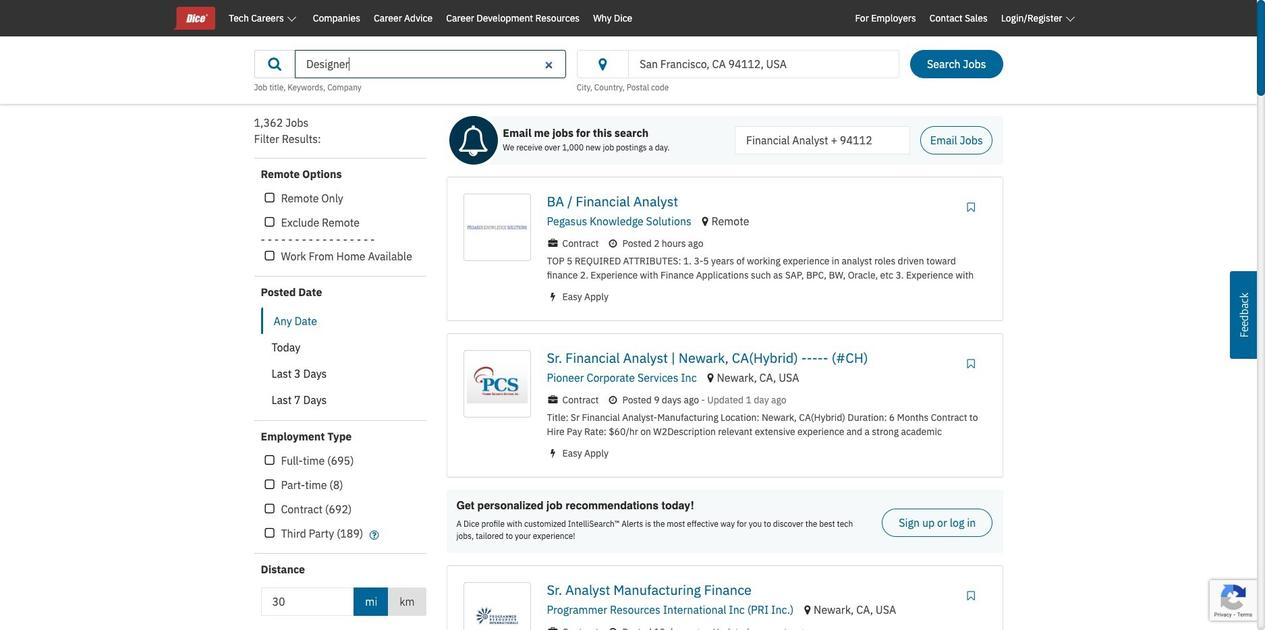 Task type: locate. For each thing, give the bounding box(es) containing it.
Filter Search Results by Part-time button
[[261, 476, 278, 494]]

Label your search text field
[[735, 126, 910, 155]]

1 vertical spatial fw image
[[547, 449, 559, 458]]

0 horizontal spatial map marker image
[[702, 216, 708, 227]]

fw image
[[547, 239, 559, 248], [607, 239, 619, 248], [547, 292, 559, 302], [547, 395, 559, 405], [367, 530, 381, 540], [547, 628, 559, 630]]

Filter Search Results by Third Party button
[[261, 525, 278, 542]]

0 vertical spatial map marker image
[[702, 216, 708, 227]]

filter search results by full-time image
[[265, 455, 274, 467]]

map marker image for save job: sr. analyst manufacturing finance icon
[[804, 605, 810, 615]]

1 vertical spatial map marker image
[[804, 605, 810, 615]]

option group
[[261, 308, 416, 414]]

'Distance From' number field
[[261, 588, 354, 616]]

map marker image
[[702, 216, 708, 227], [804, 605, 810, 615]]

Search Location search field
[[628, 50, 899, 78]]

heading
[[254, 131, 426, 147]]

group
[[261, 190, 426, 265]]

fw image
[[607, 395, 619, 405], [547, 449, 559, 458], [607, 628, 619, 630]]

Filter Search Results by Contract button
[[261, 501, 278, 518]]

filter search results by exclude remote image
[[265, 217, 274, 229]]

save job: ba / financial analyst image
[[964, 202, 978, 213]]

Filter Search Results by Full-time button
[[261, 452, 278, 470]]

None button
[[261, 308, 416, 335], [261, 334, 416, 361], [261, 360, 416, 387], [261, 387, 416, 414], [261, 308, 416, 335], [261, 334, 416, 361], [261, 360, 416, 387], [261, 387, 416, 414]]

1 horizontal spatial map marker image
[[804, 605, 810, 615]]

save job: sr. financial analyst | newark, ca(hybrid) ----- (#ch) image
[[964, 358, 978, 369]]

Filter Search Results by Exclude Remote button
[[261, 214, 278, 231]]

Search Term search field
[[295, 50, 566, 78]]

Filter Search Results by Work From Home Available button
[[261, 248, 278, 265]]

use current location image
[[594, 60, 612, 70]]



Task type: vqa. For each thing, say whether or not it's contained in the screenshot.
Pegasus Knowledge Solutions company logo fw icon
yes



Task type: describe. For each thing, give the bounding box(es) containing it.
Filter Search Results by Remote Only button
[[261, 190, 278, 207]]

0 vertical spatial fw image
[[607, 395, 619, 405]]

filter search results by contract image
[[265, 503, 274, 515]]

2 vertical spatial fw image
[[607, 628, 619, 630]]

map marker image for save job: ba / financial analyst icon
[[702, 216, 708, 227]]

pegasus knowledge solutions company logo image
[[467, 197, 527, 258]]

pioneer corporate services inc company logo image
[[467, 354, 527, 414]]

filter search results by remote only image
[[265, 192, 274, 204]]

programmer resources international inc (pri inc.) company logo image
[[467, 586, 527, 630]]

filter search results by part-time image
[[265, 479, 274, 491]]

filter search results by third party image
[[265, 528, 274, 540]]

filter search results by work from home available image
[[265, 250, 274, 262]]

lg image
[[265, 59, 284, 69]]

save job: sr. analyst manufacturing finance image
[[964, 590, 978, 601]]

map marker image
[[707, 372, 714, 383]]



